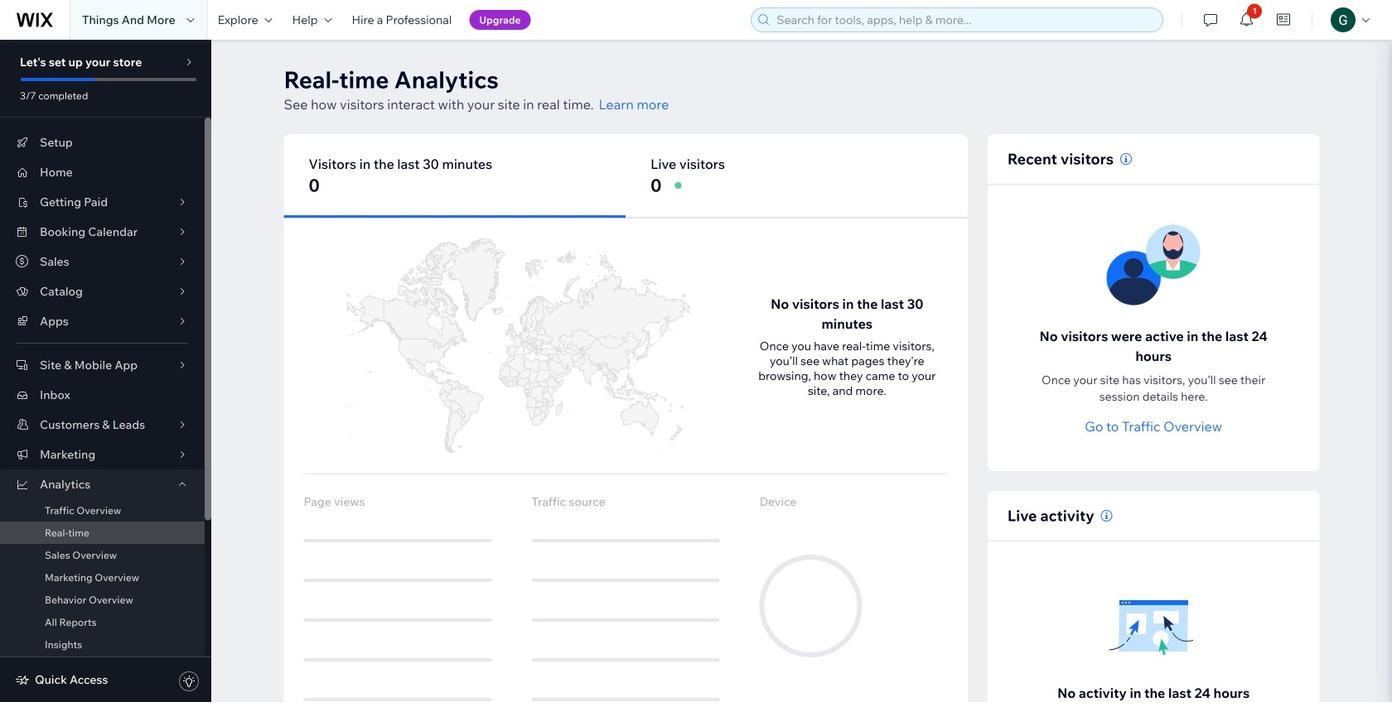 Task type: locate. For each thing, give the bounding box(es) containing it.
tab list
[[284, 134, 968, 218]]

Search for tools, apps, help & more... field
[[772, 8, 1158, 31]]

sidebar element
[[0, 40, 211, 703]]

a chart. image
[[304, 239, 727, 454]]



Task type: vqa. For each thing, say whether or not it's contained in the screenshot.
'Apps' dropdown button
no



